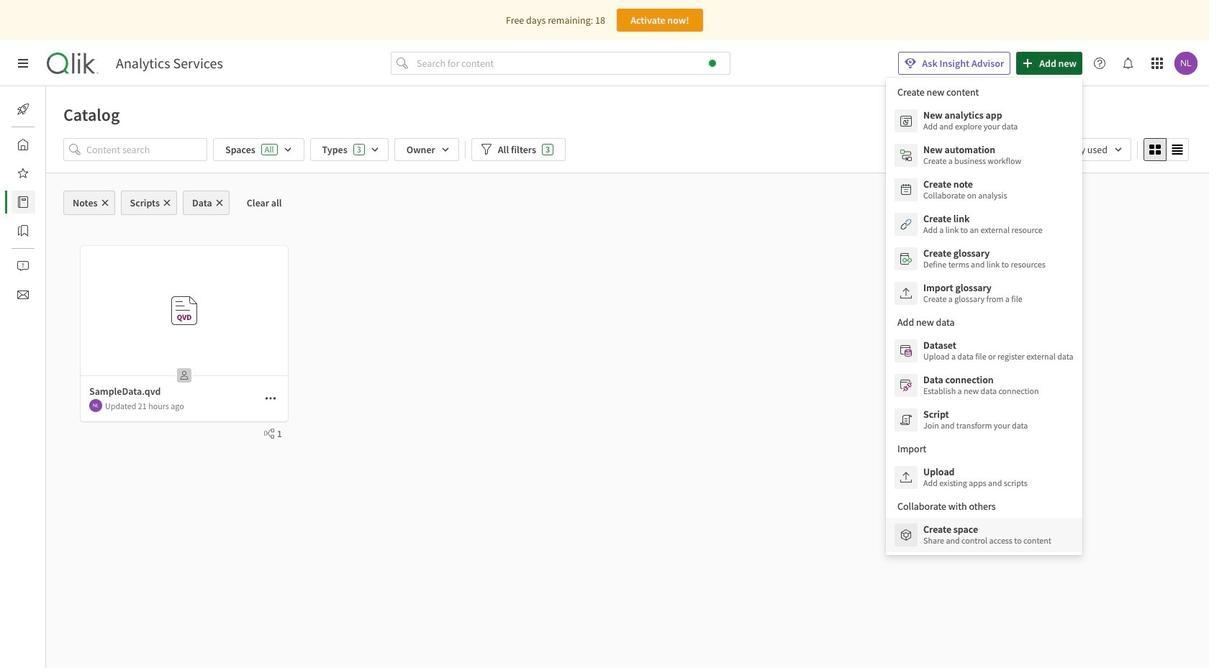 Task type: vqa. For each thing, say whether or not it's contained in the screenshot.
second CELL from left
no



Task type: describe. For each thing, give the bounding box(es) containing it.
tile view image
[[1149, 144, 1161, 155]]

noah lott element
[[89, 399, 102, 412]]

getting started image
[[17, 104, 29, 115]]

9 menu item from the top
[[886, 403, 1082, 438]]

8 menu item from the top
[[886, 369, 1082, 403]]

list view image
[[1172, 144, 1183, 155]]

11 menu item from the top
[[886, 518, 1082, 553]]

alerts image
[[17, 261, 29, 272]]

10 menu item from the top
[[886, 461, 1082, 495]]

7 menu item from the top
[[886, 334, 1082, 369]]

4 menu item from the top
[[886, 207, 1082, 242]]

filters region
[[46, 135, 1209, 173]]

navigation pane element
[[0, 92, 46, 312]]

6 menu item from the top
[[886, 276, 1082, 311]]

2 menu item from the top
[[886, 138, 1082, 173]]

collections image
[[17, 225, 29, 237]]

subscriptions image
[[17, 289, 29, 301]]



Task type: locate. For each thing, give the bounding box(es) containing it.
switch view group
[[1144, 138, 1189, 161]]

home image
[[17, 139, 29, 150]]

favorites image
[[17, 168, 29, 179]]

catalog image
[[17, 196, 29, 208]]

menu
[[886, 78, 1082, 556]]

3 menu item from the top
[[886, 173, 1082, 207]]

open sidebar menu image
[[17, 58, 29, 69]]

menu item
[[886, 104, 1082, 138], [886, 138, 1082, 173], [886, 173, 1082, 207], [886, 207, 1082, 242], [886, 242, 1082, 276], [886, 276, 1082, 311], [886, 334, 1082, 369], [886, 369, 1082, 403], [886, 403, 1082, 438], [886, 461, 1082, 495], [886, 518, 1082, 553]]

noah lott image
[[89, 399, 102, 412]]

analytics services element
[[116, 55, 223, 72]]

home badge image
[[709, 60, 716, 67]]

recently used image
[[1040, 138, 1131, 161]]

5 menu item from the top
[[886, 242, 1082, 276]]

1 menu item from the top
[[886, 104, 1082, 138]]

Content search text field
[[86, 138, 207, 161]]



